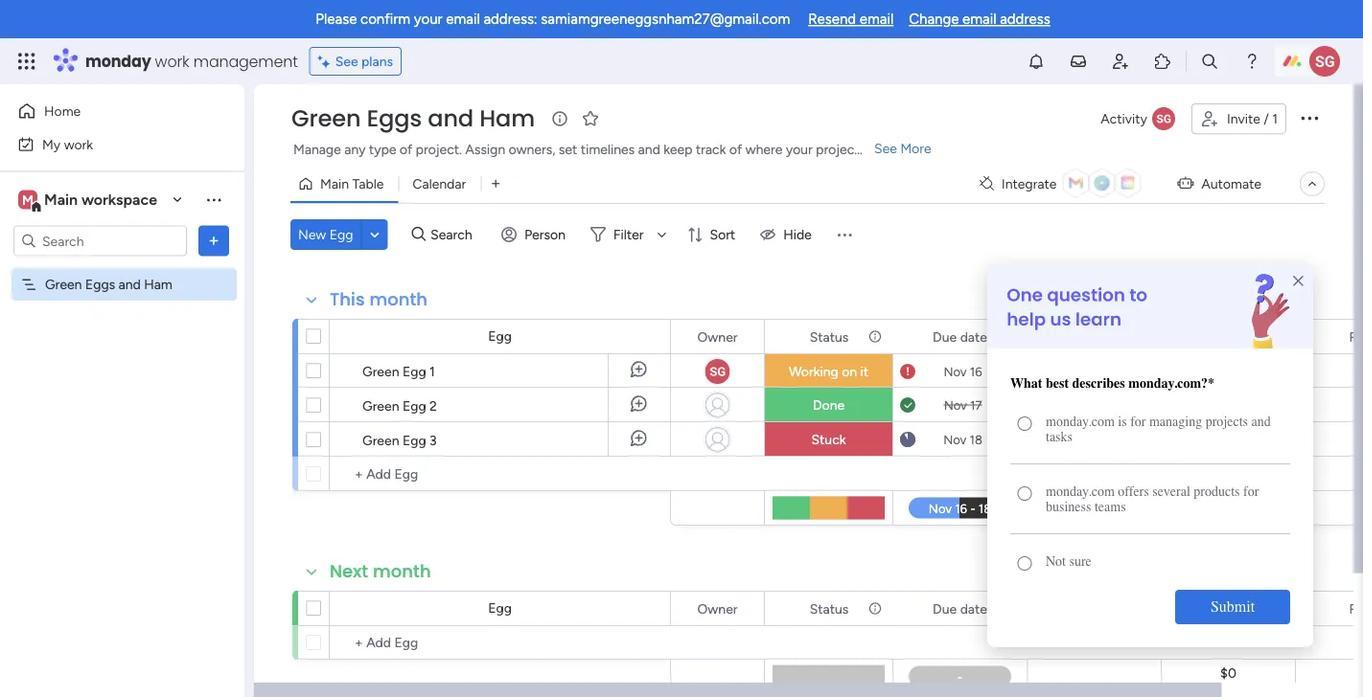 Task type: vqa. For each thing, say whether or not it's contained in the screenshot.
of
yes



Task type: locate. For each thing, give the bounding box(es) containing it.
see plans
[[335, 53, 393, 70]]

Search field
[[426, 221, 483, 248]]

1 vertical spatial budget field
[[1202, 599, 1255, 620]]

green up the green egg 2
[[362, 363, 399, 380]]

0 vertical spatial nov
[[944, 364, 967, 380]]

email left address:
[[446, 11, 480, 28]]

2 email from the left
[[860, 11, 894, 28]]

column information image
[[1001, 329, 1016, 345], [868, 602, 883, 617]]

1 horizontal spatial main
[[320, 176, 349, 192]]

0 vertical spatial status field
[[805, 326, 853, 348]]

1 vertical spatial options image
[[204, 232, 223, 251]]

management
[[193, 50, 298, 72]]

0 vertical spatial due date
[[933, 329, 987, 345]]

0 horizontal spatial work
[[64, 136, 93, 152]]

see
[[335, 53, 358, 70], [874, 140, 897, 157]]

0 horizontal spatial ham
[[144, 277, 172, 293]]

1 vertical spatial green eggs and ham
[[45, 277, 172, 293]]

green inside list box
[[45, 277, 82, 293]]

notifications image
[[1027, 52, 1046, 71]]

2 due date from the top
[[933, 601, 987, 617]]

0 horizontal spatial your
[[414, 11, 443, 28]]

1 horizontal spatial eggs
[[367, 103, 422, 135]]

0 horizontal spatial and
[[119, 277, 141, 293]]

green down the 'search in workspace' 'field'
[[45, 277, 82, 293]]

month right the next
[[373, 560, 431, 584]]

ham up assign
[[480, 103, 535, 135]]

1 up 2
[[430, 363, 435, 380]]

filter button
[[583, 220, 673, 250]]

automate
[[1202, 176, 1262, 192]]

month for this month
[[369, 288, 428, 312]]

1 vertical spatial month
[[373, 560, 431, 584]]

2 of from the left
[[729, 141, 742, 158]]

and
[[428, 103, 474, 135], [638, 141, 660, 158], [119, 277, 141, 293]]

0 vertical spatial budget field
[[1202, 326, 1255, 348]]

Status field
[[805, 326, 853, 348], [805, 599, 853, 620]]

0 vertical spatial budget
[[1207, 329, 1250, 345]]

egg inside button
[[330, 227, 353, 243]]

2 date from the top
[[960, 601, 987, 617]]

help image
[[1242, 52, 1262, 71]]

1 horizontal spatial and
[[428, 103, 474, 135]]

main table button
[[290, 169, 398, 199]]

1 vertical spatial work
[[64, 136, 93, 152]]

0 horizontal spatial of
[[400, 141, 412, 158]]

2 due date field from the top
[[928, 599, 992, 620]]

1 date from the top
[[960, 329, 987, 345]]

show board description image
[[548, 109, 571, 128]]

2 owner field from the top
[[693, 599, 742, 620]]

v2 done deadline image
[[900, 396, 915, 415]]

work right my
[[64, 136, 93, 152]]

your right where
[[786, 141, 813, 158]]

$0 sum
[[1218, 665, 1239, 692]]

1 vertical spatial 1
[[430, 363, 435, 380]]

0 horizontal spatial 1
[[430, 363, 435, 380]]

green eggs and ham
[[291, 103, 535, 135], [45, 277, 172, 293]]

green eggs and ham up project.
[[291, 103, 535, 135]]

and down the 'search in workspace' 'field'
[[119, 277, 141, 293]]

nov 17
[[944, 398, 982, 413]]

add to favorites image
[[581, 109, 600, 128]]

0 vertical spatial eggs
[[367, 103, 422, 135]]

of right track
[[729, 141, 742, 158]]

options image down workspace options image
[[204, 232, 223, 251]]

options image right /
[[1298, 106, 1321, 129]]

month
[[369, 288, 428, 312], [373, 560, 431, 584]]

due date for 2nd due date field from the bottom
[[933, 329, 987, 345]]

3 nov from the top
[[943, 432, 967, 448]]

budget
[[1207, 329, 1250, 345], [1207, 601, 1250, 617]]

your right confirm
[[414, 11, 443, 28]]

change email address link
[[909, 11, 1050, 28]]

0 horizontal spatial see
[[335, 53, 358, 70]]

2
[[430, 398, 437, 414]]

1 inside "button"
[[1272, 111, 1278, 127]]

green eggs and ham down the 'search in workspace' 'field'
[[45, 277, 172, 293]]

options image
[[1298, 106, 1321, 129], [204, 232, 223, 251]]

nov
[[944, 364, 967, 380], [944, 398, 967, 413], [943, 432, 967, 448]]

2 status field from the top
[[805, 599, 853, 620]]

inbox image
[[1069, 52, 1088, 71]]

Due date field
[[928, 326, 992, 348], [928, 599, 992, 620]]

1 horizontal spatial column information image
[[1001, 329, 1016, 345]]

2 vertical spatial nov
[[943, 432, 967, 448]]

activity button
[[1093, 104, 1184, 134]]

main inside workspace selection element
[[44, 191, 78, 209]]

action items
[[1059, 365, 1130, 381]]

see plans button
[[309, 47, 402, 76]]

work inside button
[[64, 136, 93, 152]]

0 horizontal spatial green eggs and ham
[[45, 277, 172, 293]]

eggs
[[367, 103, 422, 135], [85, 277, 115, 293]]

done
[[813, 397, 845, 414]]

1 due date from the top
[[933, 329, 987, 345]]

18
[[970, 432, 982, 448]]

1 horizontal spatial email
[[860, 11, 894, 28]]

2 budget field from the top
[[1202, 599, 1255, 620]]

see inside 'link'
[[874, 140, 897, 157]]

nov 18
[[943, 432, 982, 448]]

1 vertical spatial eggs
[[85, 277, 115, 293]]

None field
[[1344, 326, 1363, 348], [1344, 599, 1363, 620], [1344, 326, 1363, 348], [1344, 599, 1363, 620]]

1 vertical spatial status field
[[805, 599, 853, 620]]

person button
[[494, 220, 577, 250]]

collapse board header image
[[1305, 176, 1320, 192]]

1 vertical spatial due
[[933, 601, 957, 617]]

0 vertical spatial work
[[155, 50, 189, 72]]

budget up $100
[[1207, 329, 1250, 345]]

budget field up $100
[[1202, 326, 1255, 348]]

nov left the 18
[[943, 432, 967, 448]]

add view image
[[492, 177, 500, 191]]

type
[[369, 141, 396, 158]]

see inside button
[[335, 53, 358, 70]]

budget for next month
[[1207, 601, 1250, 617]]

work right "monday"
[[155, 50, 189, 72]]

2 vertical spatial and
[[119, 277, 141, 293]]

1 vertical spatial owner field
[[693, 599, 742, 620]]

items
[[1099, 365, 1130, 381]]

Budget field
[[1202, 326, 1255, 348], [1202, 599, 1255, 620]]

confirm
[[361, 11, 410, 28]]

1 of from the left
[[400, 141, 412, 158]]

0 vertical spatial month
[[369, 288, 428, 312]]

Green Eggs and Ham field
[[287, 103, 540, 135]]

main
[[320, 176, 349, 192], [44, 191, 78, 209]]

green
[[291, 103, 361, 135], [45, 277, 82, 293], [362, 363, 399, 380], [362, 398, 399, 414], [362, 432, 399, 449]]

main left table
[[320, 176, 349, 192]]

2 horizontal spatial and
[[638, 141, 660, 158]]

0 vertical spatial see
[[335, 53, 358, 70]]

home
[[44, 103, 81, 119]]

1 horizontal spatial your
[[786, 141, 813, 158]]

3
[[430, 432, 437, 449]]

1 owner field from the top
[[693, 326, 742, 348]]

Notes field
[[1071, 326, 1117, 348]]

0 vertical spatial 1
[[1272, 111, 1278, 127]]

budget for this month
[[1207, 329, 1250, 345]]

and inside list box
[[119, 277, 141, 293]]

Next month field
[[325, 560, 436, 585]]

1 vertical spatial ham
[[144, 277, 172, 293]]

due
[[933, 329, 957, 345], [933, 601, 957, 617]]

1 horizontal spatial options image
[[1298, 106, 1321, 129]]

1 right /
[[1272, 111, 1278, 127]]

ham down the 'search in workspace' 'field'
[[144, 277, 172, 293]]

0 horizontal spatial eggs
[[85, 277, 115, 293]]

2 budget from the top
[[1207, 601, 1250, 617]]

calendar button
[[398, 169, 481, 199]]

filter
[[613, 227, 644, 243]]

1 vertical spatial status
[[810, 601, 849, 617]]

my work
[[42, 136, 93, 152]]

email right resend
[[860, 11, 894, 28]]

email for resend email
[[860, 11, 894, 28]]

apps image
[[1153, 52, 1172, 71]]

email right change
[[963, 11, 996, 28]]

$1,600
[[1208, 497, 1249, 513]]

ham
[[480, 103, 535, 135], [144, 277, 172, 293]]

your
[[414, 11, 443, 28], [786, 141, 813, 158]]

due date
[[933, 329, 987, 345], [933, 601, 987, 617]]

0 vertical spatial owner field
[[693, 326, 742, 348]]

eggs up type
[[367, 103, 422, 135]]

integrate
[[1002, 176, 1057, 192]]

eggs down the 'search in workspace' 'field'
[[85, 277, 115, 293]]

1 horizontal spatial 1
[[1272, 111, 1278, 127]]

due date for first due date field from the bottom of the page
[[933, 601, 987, 617]]

nov left 16
[[944, 364, 967, 380]]

email for change email address
[[963, 11, 996, 28]]

select product image
[[17, 52, 36, 71]]

arrow down image
[[650, 223, 673, 246]]

1 vertical spatial column information image
[[868, 602, 883, 617]]

workspace
[[81, 191, 157, 209]]

any
[[344, 141, 366, 158]]

1 vertical spatial see
[[874, 140, 897, 157]]

and up project.
[[428, 103, 474, 135]]

Owner field
[[693, 326, 742, 348], [693, 599, 742, 620]]

0 vertical spatial date
[[960, 329, 987, 345]]

1 budget from the top
[[1207, 329, 1250, 345]]

workspace image
[[18, 189, 37, 210]]

1 horizontal spatial see
[[874, 140, 897, 157]]

0 vertical spatial due date field
[[928, 326, 992, 348]]

assign
[[465, 141, 505, 158]]

0 horizontal spatial email
[[446, 11, 480, 28]]

1 for green egg 1
[[430, 363, 435, 380]]

1 horizontal spatial work
[[155, 50, 189, 72]]

1 status from the top
[[810, 329, 849, 345]]

nov left 17
[[944, 398, 967, 413]]

column information image
[[868, 329, 883, 345]]

month right this
[[369, 288, 428, 312]]

1 vertical spatial budget
[[1207, 601, 1250, 617]]

1 nov from the top
[[944, 364, 967, 380]]

main inside button
[[320, 176, 349, 192]]

0 vertical spatial due
[[933, 329, 957, 345]]

see for see more
[[874, 140, 897, 157]]

0 vertical spatial status
[[810, 329, 849, 345]]

invite members image
[[1111, 52, 1130, 71]]

egg
[[330, 227, 353, 243], [488, 328, 512, 345], [403, 363, 426, 380], [403, 398, 426, 414], [403, 432, 426, 449], [488, 601, 512, 617]]

budget field for this month
[[1202, 326, 1255, 348]]

green egg 1
[[362, 363, 435, 380]]

1 horizontal spatial green eggs and ham
[[291, 103, 535, 135]]

green up manage
[[291, 103, 361, 135]]

option
[[0, 267, 244, 271]]

1 vertical spatial date
[[960, 601, 987, 617]]

ham inside list box
[[144, 277, 172, 293]]

Search in workspace field
[[40, 230, 160, 252]]

see left plans
[[335, 53, 358, 70]]

home button
[[12, 96, 206, 127]]

and left 'keep'
[[638, 141, 660, 158]]

v2 overdue deadline image
[[900, 363, 915, 381]]

of right type
[[400, 141, 412, 158]]

see left more
[[874, 140, 897, 157]]

green down "green egg 1"
[[362, 398, 399, 414]]

new egg
[[298, 227, 353, 243]]

1 vertical spatial due date field
[[928, 599, 992, 620]]

2 horizontal spatial email
[[963, 11, 996, 28]]

workspace selection element
[[18, 188, 160, 213]]

owner
[[697, 329, 738, 345], [697, 601, 738, 617]]

0 vertical spatial ham
[[480, 103, 535, 135]]

1 horizontal spatial of
[[729, 141, 742, 158]]

1 vertical spatial due date
[[933, 601, 987, 617]]

budget field up $0
[[1202, 599, 1255, 620]]

main table
[[320, 176, 384, 192]]

1 vertical spatial and
[[638, 141, 660, 158]]

1 vertical spatial owner
[[697, 601, 738, 617]]

0 horizontal spatial main
[[44, 191, 78, 209]]

workspace options image
[[204, 190, 223, 209]]

0 vertical spatial owner
[[697, 329, 738, 345]]

dapulse addbtn image
[[1352, 404, 1356, 411]]

16
[[970, 364, 982, 380]]

status for first status field from the bottom of the page
[[810, 601, 849, 617]]

1 budget field from the top
[[1202, 326, 1255, 348]]

1 owner from the top
[[697, 329, 738, 345]]

3 email from the left
[[963, 11, 996, 28]]

2 status from the top
[[810, 601, 849, 617]]

budget up $0
[[1207, 601, 1250, 617]]

status
[[810, 329, 849, 345], [810, 601, 849, 617]]

please
[[316, 11, 357, 28]]

1 vertical spatial nov
[[944, 398, 967, 413]]

1
[[1272, 111, 1278, 127], [430, 363, 435, 380]]

main right workspace icon
[[44, 191, 78, 209]]



Task type: describe. For each thing, give the bounding box(es) containing it.
egg for green egg 3
[[403, 432, 426, 449]]

manage any type of project. assign owners, set timelines and keep track of where your project stands.
[[293, 141, 905, 158]]

v2 search image
[[412, 224, 426, 246]]

1 email from the left
[[446, 11, 480, 28]]

0 horizontal spatial column information image
[[868, 602, 883, 617]]

keep
[[664, 141, 693, 158]]

calendar
[[413, 176, 466, 192]]

2 due from the top
[[933, 601, 957, 617]]

resend email link
[[808, 11, 894, 28]]

stuck
[[811, 432, 846, 448]]

egg for new egg
[[330, 227, 353, 243]]

more
[[900, 140, 931, 157]]

eggs inside list box
[[85, 277, 115, 293]]

other
[[1078, 433, 1110, 449]]

angle down image
[[370, 228, 379, 242]]

notes
[[1076, 329, 1113, 345]]

nov for green egg 1
[[944, 364, 967, 380]]

invite
[[1227, 111, 1260, 127]]

see more link
[[872, 139, 933, 158]]

sort button
[[679, 220, 747, 250]]

meeting
[[1054, 399, 1100, 414]]

nov 16
[[944, 364, 982, 380]]

plans
[[361, 53, 393, 70]]

track
[[696, 141, 726, 158]]

please confirm your email address: samiamgreeneggsnham27@gmail.com
[[316, 11, 790, 28]]

person
[[524, 227, 566, 243]]

see more
[[874, 140, 931, 157]]

on
[[842, 364, 857, 380]]

monday
[[85, 50, 151, 72]]

autopilot image
[[1178, 171, 1194, 195]]

new
[[298, 227, 326, 243]]

sam green image
[[1309, 46, 1340, 77]]

resend email
[[808, 11, 894, 28]]

invite / 1 button
[[1192, 104, 1286, 134]]

next month
[[330, 560, 431, 584]]

m
[[22, 192, 33, 208]]

0 vertical spatial green eggs and ham
[[291, 103, 535, 135]]

menu image
[[835, 225, 854, 244]]

sum
[[1218, 678, 1239, 692]]

1 for invite / 1
[[1272, 111, 1278, 127]]

owners,
[[509, 141, 555, 158]]

0 vertical spatial options image
[[1298, 106, 1321, 129]]

change email address
[[909, 11, 1050, 28]]

my work button
[[12, 129, 206, 160]]

$0
[[1220, 665, 1237, 682]]

working on it
[[789, 364, 869, 380]]

0 vertical spatial column information image
[[1001, 329, 1016, 345]]

1 due from the top
[[933, 329, 957, 345]]

status for second status field from the bottom of the page
[[810, 329, 849, 345]]

green egg 2
[[362, 398, 437, 414]]

it
[[860, 364, 869, 380]]

main for main workspace
[[44, 191, 78, 209]]

work for monday
[[155, 50, 189, 72]]

address:
[[484, 11, 537, 28]]

samiamgreeneggsnham27@gmail.com
[[541, 11, 790, 28]]

month for next month
[[373, 560, 431, 584]]

$100
[[1214, 365, 1243, 380]]

invite / 1
[[1227, 111, 1278, 127]]

change
[[909, 11, 959, 28]]

green egg 3
[[362, 432, 437, 449]]

2 owner from the top
[[697, 601, 738, 617]]

activity
[[1101, 111, 1147, 127]]

green down the green egg 2
[[362, 432, 399, 449]]

nov for green egg 3
[[943, 432, 967, 448]]

resend
[[808, 11, 856, 28]]

notes
[[1103, 399, 1135, 414]]

dapulse addbtn image
[[1352, 438, 1356, 445]]

hide
[[783, 227, 812, 243]]

budget field for next month
[[1202, 599, 1255, 620]]

where
[[745, 141, 783, 158]]

project.
[[416, 141, 462, 158]]

2 nov from the top
[[944, 398, 967, 413]]

main workspace
[[44, 191, 157, 209]]

+ Add Egg text field
[[339, 632, 661, 655]]

17
[[970, 398, 982, 413]]

hide button
[[753, 220, 823, 250]]

green eggs and ham list box
[[0, 265, 244, 560]]

monday work management
[[85, 50, 298, 72]]

egg for green egg 1
[[403, 363, 426, 380]]

main for main table
[[320, 176, 349, 192]]

action
[[1059, 365, 1096, 381]]

project
[[816, 141, 859, 158]]

0 vertical spatial and
[[428, 103, 474, 135]]

timelines
[[581, 141, 635, 158]]

0 horizontal spatial options image
[[204, 232, 223, 251]]

work for my
[[64, 136, 93, 152]]

manage
[[293, 141, 341, 158]]

dapulse integrations image
[[980, 177, 994, 191]]

This month field
[[325, 288, 432, 313]]

date for 2nd due date field from the bottom
[[960, 329, 987, 345]]

1 horizontal spatial ham
[[480, 103, 535, 135]]

next
[[330, 560, 368, 584]]

1 vertical spatial your
[[786, 141, 813, 158]]

set
[[559, 141, 577, 158]]

table
[[352, 176, 384, 192]]

my
[[42, 136, 61, 152]]

1 status field from the top
[[805, 326, 853, 348]]

date for first due date field from the bottom of the page
[[960, 601, 987, 617]]

this month
[[330, 288, 428, 312]]

address
[[1000, 11, 1050, 28]]

this
[[330, 288, 365, 312]]

meeting notes
[[1054, 399, 1135, 414]]

1 due date field from the top
[[928, 326, 992, 348]]

egg for green egg 2
[[403, 398, 426, 414]]

see for see plans
[[335, 53, 358, 70]]

/
[[1264, 111, 1269, 127]]

sort
[[710, 227, 735, 243]]

working
[[789, 364, 839, 380]]

stands.
[[863, 141, 905, 158]]

new egg button
[[290, 220, 361, 250]]

0 vertical spatial your
[[414, 11, 443, 28]]

+ Add Egg text field
[[339, 463, 661, 486]]

search everything image
[[1200, 52, 1219, 71]]

green eggs and ham inside list box
[[45, 277, 172, 293]]



